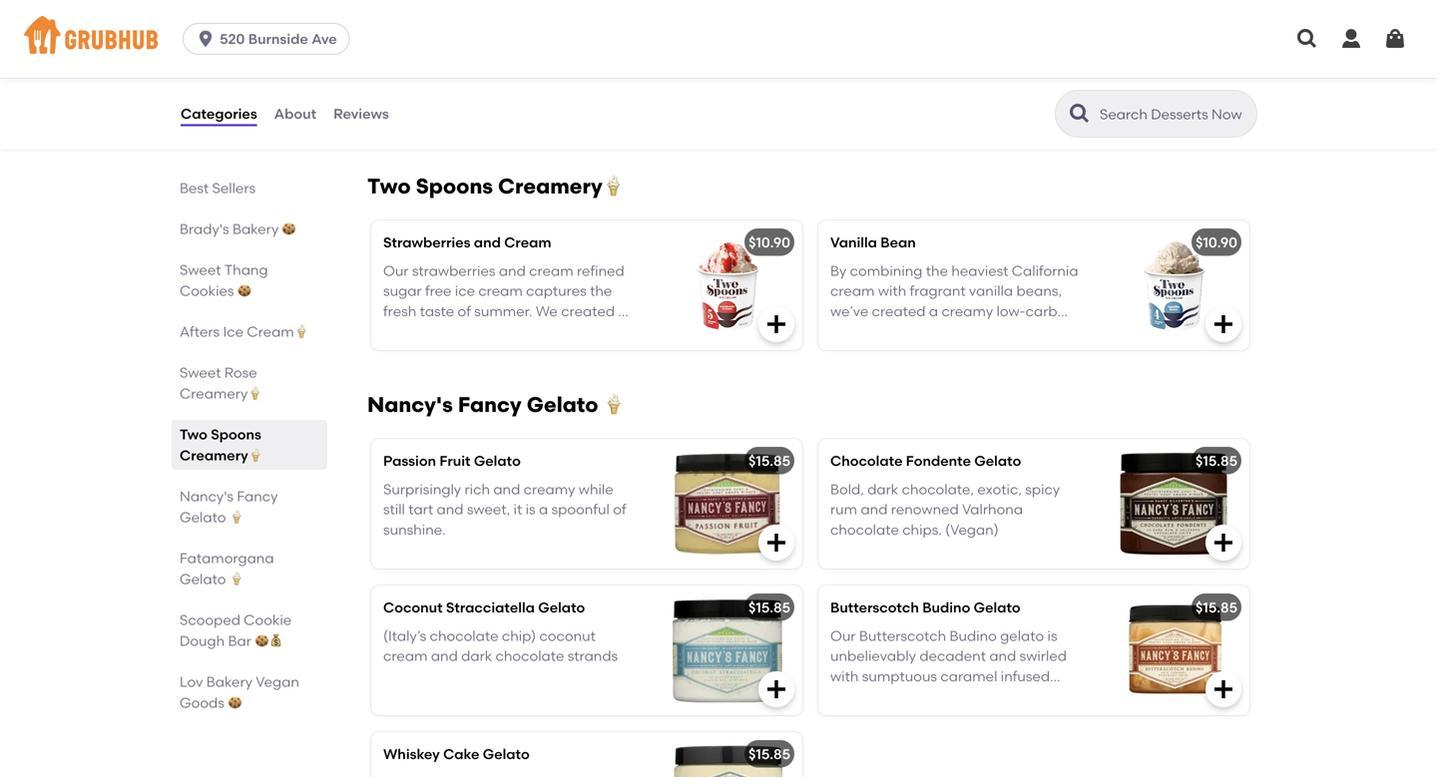 Task type: locate. For each thing, give the bounding box(es) containing it.
gelato down fatamorgana
[[180, 571, 226, 588]]

cream
[[979, 44, 1024, 61], [383, 648, 428, 665]]

about
[[274, 105, 317, 122]]

gelato up the gelato
[[974, 600, 1021, 617]]

our for our butterscotch budino gelato is unbelievably decadent and swirled with sumptuous caramel infused with mediterranean sea salt and just a hint of rosemary.
[[831, 628, 856, 645]]

0 horizontal spatial cream
[[383, 648, 428, 665]]

between
[[917, 64, 976, 81]]

creamery🍦 down rose
[[180, 385, 262, 402]]

🍦 up fatamorgana
[[229, 509, 243, 526]]

sellers
[[212, 180, 256, 197]]

and inside bold, dark chocolate, exotic, spicy rum and renowned valrhona chocolate chips. (vegan)
[[861, 501, 888, 518]]

valrhona
[[962, 501, 1023, 518]]

hint
[[843, 709, 869, 726]]

passion
[[383, 453, 436, 470]]

two spoons creamery🍦 down sweet rose creamery🍦
[[180, 426, 262, 464]]

2 with from the top
[[831, 689, 859, 706]]

1 vertical spatial 🍪
[[237, 283, 251, 300]]

1 vertical spatial 🍦
[[229, 509, 243, 526]]

1 horizontal spatial a
[[831, 709, 840, 726]]

0 vertical spatial fancy
[[458, 392, 522, 418]]

lov bakery vegan goods 🍪
[[180, 674, 299, 712]]

spoons
[[416, 174, 493, 199], [211, 426, 261, 443]]

1 horizontal spatial is
[[1048, 628, 1058, 645]]

0 vertical spatial sweet
[[180, 262, 221, 279]]

0 vertical spatial two spoons creamery🍦
[[367, 174, 624, 199]]

sweet inside sweet rose creamery🍦
[[180, 364, 221, 381]]

chocolate
[[831, 84, 899, 101], [831, 522, 899, 539], [430, 628, 499, 645], [496, 648, 564, 665]]

bold, dark chocolate, exotic, spicy rum and renowned valrhona chocolate chips. (vegan)
[[831, 481, 1060, 539]]

1 vertical spatial with
[[831, 689, 859, 706]]

1 vertical spatial budino
[[950, 628, 997, 645]]

with down unbelievably
[[831, 668, 859, 685]]

two inside two spoons creamery🍦
[[180, 426, 208, 443]]

two up strawberries
[[367, 174, 411, 199]]

a left hint
[[831, 709, 840, 726]]

1 horizontal spatial cream
[[979, 44, 1024, 61]]

nancy's fancy gelato 🍦 up fruit
[[367, 392, 625, 418]]

creamery🍦 down sweet rose creamery🍦
[[180, 447, 262, 464]]

svg image for vanilla bean
[[1212, 313, 1236, 337]]

nancy's fancy gelato 🍦 up fatamorgana
[[180, 488, 278, 526]]

dark down coconut stracciatella gelato
[[461, 648, 492, 665]]

afters
[[180, 323, 220, 340]]

budino inside our butterscotch budino gelato is unbelievably decadent and swirled with sumptuous caramel infused with mediterranean sea salt and just a hint of rosemary.
[[950, 628, 997, 645]]

is
[[526, 501, 536, 518], [1048, 628, 1058, 645]]

1 $10.90 from the left
[[749, 234, 791, 251]]

dark inside bold, dark chocolate, exotic, spicy rum and renowned valrhona chocolate chips. (vegan)
[[868, 481, 899, 498]]

0 vertical spatial dark
[[868, 481, 899, 498]]

svg image inside 520 burnside ave button
[[196, 29, 216, 49]]

dark down chocolate
[[868, 481, 899, 498]]

vegan
[[256, 674, 299, 691]]

two spoons creamery🍦 up strawberries and cream
[[367, 174, 624, 199]]

two spoons creamery🍦
[[367, 174, 624, 199], [180, 426, 262, 464]]

$15.85
[[749, 453, 791, 470], [1196, 453, 1238, 470], [749, 600, 791, 617], [1196, 600, 1238, 617], [749, 746, 791, 763]]

and up it
[[494, 481, 520, 498]]

1 vertical spatial is
[[1048, 628, 1058, 645]]

0 vertical spatial two
[[367, 174, 411, 199]]

2 vertical spatial creamery🍦
[[180, 447, 262, 464]]

mediterranean
[[862, 689, 963, 706]]

0 horizontal spatial nancy's fancy gelato 🍦
[[180, 488, 278, 526]]

salted caramel image
[[653, 2, 803, 132]]

our up unbelievably
[[831, 628, 856, 645]]

spoons inside two spoons creamery🍦
[[211, 426, 261, 443]]

a
[[539, 501, 548, 518], [831, 709, 840, 726]]

2 vertical spatial 🍦
[[229, 571, 243, 588]]

ice
[[223, 323, 244, 340]]

of inside surprisingly rich and creamy while still tart and sweet, it is a spoonful of sunshine.
[[613, 501, 627, 518]]

1 vertical spatial cream
[[383, 648, 428, 665]]

caramel
[[941, 668, 998, 685]]

1 vertical spatial two
[[180, 426, 208, 443]]

brady's
[[180, 221, 229, 238]]

0 horizontal spatial spoons
[[211, 426, 261, 443]]

chocolate down rum
[[831, 522, 899, 539]]

with
[[831, 668, 859, 685], [831, 689, 859, 706]]

0 vertical spatial creamery🍦
[[498, 174, 624, 199]]

spoons down sweet rose creamery🍦
[[211, 426, 261, 443]]

strawberries
[[383, 234, 471, 251]]

0 vertical spatial nancy's fancy gelato 🍦
[[367, 392, 625, 418]]

sweet
[[180, 262, 221, 279], [180, 364, 221, 381]]

fancy up fatamorgana
[[237, 488, 278, 505]]

svg image
[[1296, 27, 1320, 51], [1212, 94, 1236, 118], [765, 313, 789, 337], [1212, 313, 1236, 337], [765, 531, 789, 555], [1212, 678, 1236, 702]]

our inside our classic vanilla ice cream sandwiched between homemade chocolate wafers.
[[831, 44, 856, 61]]

🍪
[[282, 221, 296, 238], [237, 283, 251, 300], [228, 695, 242, 712]]

a inside our butterscotch budino gelato is unbelievably decadent and swirled with sumptuous caramel infused with mediterranean sea salt and just a hint of rosemary.
[[831, 709, 840, 726]]

0 horizontal spatial fancy
[[237, 488, 278, 505]]

1 vertical spatial our
[[831, 628, 856, 645]]

0 vertical spatial 🍪
[[282, 221, 296, 238]]

sweet inside sweet thang cookies 🍪
[[180, 262, 221, 279]]

nancy's up passion
[[367, 392, 453, 418]]

$10.90 for vanilla bean
[[1196, 234, 1238, 251]]

butterscotch inside our butterscotch budino gelato is unbelievably decadent and swirled with sumptuous caramel infused with mediterranean sea salt and just a hint of rosemary.
[[859, 628, 947, 645]]

0 horizontal spatial $10.90
[[749, 234, 791, 251]]

(vegan)
[[946, 522, 999, 539]]

a inside surprisingly rich and creamy while still tart and sweet, it is a spoonful of sunshine.
[[539, 501, 548, 518]]

sweet,
[[467, 501, 510, 518]]

1 horizontal spatial spoons
[[416, 174, 493, 199]]

tart
[[409, 501, 433, 518]]

creamy
[[524, 481, 576, 498]]

1 vertical spatial sweet
[[180, 364, 221, 381]]

svg image
[[1340, 27, 1364, 51], [1384, 27, 1408, 51], [196, 29, 216, 49], [1212, 531, 1236, 555], [765, 678, 789, 702]]

our inside our butterscotch budino gelato is unbelievably decadent and swirled with sumptuous caramel infused with mediterranean sea salt and just a hint of rosemary.
[[831, 628, 856, 645]]

1 vertical spatial creamery🍦
[[180, 385, 262, 402]]

salt
[[994, 689, 1019, 706]]

bakery
[[233, 221, 279, 238], [206, 674, 253, 691]]

creamery🍦
[[498, 174, 624, 199], [180, 385, 262, 402], [180, 447, 262, 464]]

gelato up the exotic,
[[975, 453, 1022, 470]]

1 vertical spatial a
[[831, 709, 840, 726]]

chips.
[[903, 522, 942, 539]]

bakery up goods on the bottom left
[[206, 674, 253, 691]]

0 horizontal spatial of
[[613, 501, 627, 518]]

nancy's
[[367, 392, 453, 418], [180, 488, 234, 505]]

rum
[[831, 501, 858, 518]]

of
[[613, 501, 627, 518], [872, 709, 886, 726]]

and down the gelato
[[990, 648, 1017, 665]]

0 vertical spatial 🍦
[[604, 392, 625, 418]]

🍪 inside sweet thang cookies 🍪
[[237, 283, 251, 300]]

0 vertical spatial of
[[613, 501, 627, 518]]

surprisingly rich and creamy while still tart and sweet, it is a spoonful of sunshine.
[[383, 481, 627, 539]]

ice
[[956, 44, 976, 61]]

0 vertical spatial cream
[[979, 44, 1024, 61]]

sweet left rose
[[180, 364, 221, 381]]

is up swirled
[[1048, 628, 1058, 645]]

bakery up thang at left
[[233, 221, 279, 238]]

0 horizontal spatial two spoons creamery🍦
[[180, 426, 262, 464]]

1 horizontal spatial of
[[872, 709, 886, 726]]

0 horizontal spatial two
[[180, 426, 208, 443]]

0 vertical spatial butterscotch
[[831, 600, 919, 617]]

2 vertical spatial 🍪
[[228, 695, 242, 712]]

1 vertical spatial nancy's
[[180, 488, 234, 505]]

1 vertical spatial spoons
[[211, 426, 261, 443]]

our up sandwiched
[[831, 44, 856, 61]]

1 horizontal spatial fancy
[[458, 392, 522, 418]]

1 horizontal spatial two spoons creamery🍦
[[367, 174, 624, 199]]

0 horizontal spatial nancy's
[[180, 488, 234, 505]]

$15.85 for our butterscotch budino gelato is unbelievably decadent and swirled with sumptuous caramel infused with mediterranean sea salt and just a hint of rosemary.
[[1196, 600, 1238, 617]]

and down coconut
[[431, 648, 458, 665]]

nancy's up fatamorgana
[[180, 488, 234, 505]]

about button
[[273, 78, 318, 150]]

bakery inside lov bakery vegan goods 🍪
[[206, 674, 253, 691]]

with up hint
[[831, 689, 859, 706]]

0 horizontal spatial dark
[[461, 648, 492, 665]]

cream for our classic vanilla ice cream sandwiched between homemade chocolate wafers.
[[979, 44, 1024, 61]]

2 our from the top
[[831, 628, 856, 645]]

1 sweet from the top
[[180, 262, 221, 279]]

0 horizontal spatial is
[[526, 501, 536, 518]]

fancy
[[458, 392, 522, 418], [237, 488, 278, 505]]

0 vertical spatial with
[[831, 668, 859, 685]]

gelato
[[527, 392, 599, 418], [474, 453, 521, 470], [975, 453, 1022, 470], [180, 509, 226, 526], [180, 571, 226, 588], [538, 600, 585, 617], [974, 600, 1021, 617], [483, 746, 530, 763]]

cream inside (italy's chocolate chip) coconut cream and dark chocolate strands
[[383, 648, 428, 665]]

0 vertical spatial is
[[526, 501, 536, 518]]

0 vertical spatial nancy's
[[367, 392, 453, 418]]

1 vertical spatial nancy's fancy gelato 🍦
[[180, 488, 278, 526]]

520 burnside ave button
[[183, 23, 358, 55]]

0 vertical spatial our
[[831, 44, 856, 61]]

swirled
[[1020, 648, 1067, 665]]

svg image for strawberries and cream
[[765, 313, 789, 337]]

1 horizontal spatial dark
[[868, 481, 899, 498]]

cream down (italy's
[[383, 648, 428, 665]]

our classic vanilla ice cream sandwiched between homemade chocolate wafers.
[[831, 44, 1058, 101]]

0 vertical spatial budino
[[923, 600, 971, 617]]

chocolate fondente gelato
[[831, 453, 1022, 470]]

vanilla bean image
[[1100, 221, 1250, 350]]

fancy up fruit
[[458, 392, 522, 418]]

ave
[[312, 30, 337, 47]]

0 vertical spatial spoons
[[416, 174, 493, 199]]

svg image inside the main navigation navigation
[[1296, 27, 1320, 51]]

🍦 down fatamorgana
[[229, 571, 243, 588]]

cream up homemade
[[979, 44, 1024, 61]]

0 horizontal spatial a
[[539, 501, 548, 518]]

homemade
[[979, 64, 1058, 81]]

vanilla bean
[[831, 234, 916, 251]]

is right it
[[526, 501, 536, 518]]

cream inside our classic vanilla ice cream sandwiched between homemade chocolate wafers.
[[979, 44, 1024, 61]]

our
[[831, 44, 856, 61], [831, 628, 856, 645]]

of down the while
[[613, 501, 627, 518]]

cream for (italy's chocolate chip) coconut cream and dark chocolate strands
[[383, 648, 428, 665]]

1 vertical spatial of
[[872, 709, 886, 726]]

butterscotch
[[831, 600, 919, 617], [859, 628, 947, 645]]

cream
[[504, 234, 552, 251]]

1 vertical spatial bakery
[[206, 674, 253, 691]]

chocolate down sandwiched
[[831, 84, 899, 101]]

spoons up strawberries and cream
[[416, 174, 493, 199]]

2 $10.90 from the left
[[1196, 234, 1238, 251]]

our for our classic vanilla ice cream sandwiched between homemade chocolate wafers.
[[831, 44, 856, 61]]

🍦 up the while
[[604, 392, 625, 418]]

1 horizontal spatial $10.90
[[1196, 234, 1238, 251]]

a down creamy on the bottom left of the page
[[539, 501, 548, 518]]

strawberries and cream
[[383, 234, 552, 251]]

of right hint
[[872, 709, 886, 726]]

0 vertical spatial a
[[539, 501, 548, 518]]

gelato inside fatamorgana gelato 🍦
[[180, 571, 226, 588]]

brady's bakery 🍪
[[180, 221, 296, 238]]

0 vertical spatial bakery
[[233, 221, 279, 238]]

1 our from the top
[[831, 44, 856, 61]]

$15.85 for surprisingly rich and creamy while still tart and sweet, it is a spoonful of sunshine.
[[749, 453, 791, 470]]

strawberries and cream image
[[653, 221, 803, 350]]

$15.85 for bold, dark chocolate, exotic, spicy rum and renowned valrhona chocolate chips. (vegan)
[[1196, 453, 1238, 470]]

our classic vanilla ice cream sandwiched between homemade chocolate wafers. button
[[819, 2, 1250, 132]]

sweet up cookies
[[180, 262, 221, 279]]

chocolate,
[[902, 481, 974, 498]]

2 sweet from the top
[[180, 364, 221, 381]]

nancy's fancy gelato 🍦
[[367, 392, 625, 418], [180, 488, 278, 526]]

sweet rose creamery🍦
[[180, 364, 262, 402]]

1 vertical spatial dark
[[461, 648, 492, 665]]

dough
[[180, 633, 225, 650]]

chocolate inside our classic vanilla ice cream sandwiched between homemade chocolate wafers.
[[831, 84, 899, 101]]

two down sweet rose creamery🍦
[[180, 426, 208, 443]]

1 vertical spatial butterscotch
[[859, 628, 947, 645]]

burnside
[[248, 30, 308, 47]]

1 vertical spatial fancy
[[237, 488, 278, 505]]

🍦 inside fatamorgana gelato 🍦
[[229, 571, 243, 588]]

1 horizontal spatial two
[[367, 174, 411, 199]]

and right rum
[[861, 501, 888, 518]]

(italy's
[[383, 628, 427, 645]]

🍦
[[604, 392, 625, 418], [229, 509, 243, 526], [229, 571, 243, 588]]

coconut
[[540, 628, 596, 645]]

creamery🍦 up the cream
[[498, 174, 624, 199]]

passion fruit gelato image
[[653, 439, 803, 569]]



Task type: vqa. For each thing, say whether or not it's contained in the screenshot.
the rightmost n
no



Task type: describe. For each thing, give the bounding box(es) containing it.
sea
[[967, 689, 991, 706]]

🍪 inside lov bakery vegan goods 🍪
[[228, 695, 242, 712]]

cream🍦
[[247, 323, 308, 340]]

nancy's inside nancy's fancy gelato 🍦
[[180, 488, 234, 505]]

cookie
[[244, 612, 292, 629]]

fatamorgana
[[180, 550, 274, 567]]

our butterscotch budino gelato is unbelievably decadent and swirled with sumptuous caramel infused with mediterranean sea salt and just a hint of rosemary.
[[831, 628, 1076, 726]]

renowned
[[891, 501, 959, 518]]

gelato up rich
[[474, 453, 521, 470]]

sunshine.
[[383, 522, 446, 539]]

surprisingly
[[383, 481, 461, 498]]

coconut stracciatella gelato image
[[653, 586, 803, 716]]

svg image for butterscotch budino gelato
[[1212, 678, 1236, 702]]

infused
[[1001, 668, 1050, 685]]

bold,
[[831, 481, 864, 498]]

fatamorgana gelato 🍦
[[180, 550, 274, 588]]

lov
[[180, 674, 203, 691]]

1 horizontal spatial nancy's fancy gelato 🍦
[[367, 392, 625, 418]]

bean
[[881, 234, 916, 251]]

spoonful
[[552, 501, 610, 518]]

rose
[[225, 364, 257, 381]]

gelato
[[1001, 628, 1045, 645]]

of inside our butterscotch budino gelato is unbelievably decadent and swirled with sumptuous caramel infused with mediterranean sea salt and just a hint of rosemary.
[[872, 709, 886, 726]]

main navigation navigation
[[0, 0, 1438, 78]]

sweet for sweet thang cookies 🍪
[[180, 262, 221, 279]]

gelato up coconut
[[538, 600, 585, 617]]

1 vertical spatial two spoons creamery🍦
[[180, 426, 262, 464]]

strands
[[568, 648, 618, 665]]

chip)
[[502, 628, 536, 645]]

chocolate inside bold, dark chocolate, exotic, spicy rum and renowned valrhona chocolate chips. (vegan)
[[831, 522, 899, 539]]

vanilla
[[908, 44, 953, 61]]

best
[[180, 180, 209, 197]]

chocolate
[[831, 453, 903, 470]]

afters ice cream🍦
[[180, 323, 308, 340]]

$15.85 for (italy's chocolate chip) coconut cream and dark chocolate strands
[[749, 600, 791, 617]]

unbelievably
[[831, 648, 917, 665]]

butterscotch budino gelato
[[831, 600, 1021, 617]]

still
[[383, 501, 405, 518]]

search icon image
[[1068, 102, 1092, 126]]

goods
[[180, 695, 225, 712]]

reviews button
[[333, 78, 390, 150]]

bakery for vegan
[[206, 674, 253, 691]]

whiskey
[[383, 746, 440, 763]]

sweet thang cookies 🍪
[[180, 262, 268, 300]]

sandwiched
[[831, 64, 913, 81]]

stracciatella
[[446, 600, 535, 617]]

coconut stracciatella gelato
[[383, 600, 585, 617]]

thang
[[224, 262, 268, 279]]

it
[[514, 501, 522, 518]]

fruit
[[440, 453, 471, 470]]

gelato up fatamorgana
[[180, 509, 226, 526]]

sumptuous
[[862, 668, 938, 685]]

bar
[[228, 633, 252, 650]]

categories
[[181, 105, 257, 122]]

exotic,
[[978, 481, 1022, 498]]

and inside (italy's chocolate chip) coconut cream and dark chocolate strands
[[431, 648, 458, 665]]

reviews
[[334, 105, 389, 122]]

bakery for 🍪
[[233, 221, 279, 238]]

svg image for passion fruit gelato
[[765, 531, 789, 555]]

1 horizontal spatial nancy's
[[367, 392, 453, 418]]

spicy
[[1026, 481, 1060, 498]]

just
[[1052, 689, 1076, 706]]

sweet for sweet rose creamery🍦
[[180, 364, 221, 381]]

chocolate fondente gelato image
[[1100, 439, 1250, 569]]

gelato up creamy on the bottom left of the page
[[527, 392, 599, 418]]

and left the cream
[[474, 234, 501, 251]]

scooped
[[180, 612, 241, 629]]

wafers.
[[903, 84, 951, 101]]

cake
[[443, 746, 480, 763]]

is inside our butterscotch budino gelato is unbelievably decadent and swirled with sumptuous caramel infused with mediterranean sea salt and just a hint of rosemary.
[[1048, 628, 1058, 645]]

while
[[579, 481, 614, 498]]

rosemary.
[[889, 709, 956, 726]]

520
[[220, 30, 245, 47]]

coconut
[[383, 600, 443, 617]]

gelato right cake
[[483, 746, 530, 763]]

whiskey cake gelato
[[383, 746, 530, 763]]

$10.90 for strawberries and cream
[[749, 234, 791, 251]]

🍪💰
[[255, 633, 283, 650]]

cookies
[[180, 283, 234, 300]]

whiskey cake gelato image
[[653, 733, 803, 778]]

categories button
[[180, 78, 258, 150]]

1 with from the top
[[831, 668, 859, 685]]

chocolate down "chip)"
[[496, 648, 564, 665]]

decadent
[[920, 648, 986, 665]]

fondente
[[906, 453, 971, 470]]

and down infused
[[1022, 689, 1049, 706]]

rich
[[465, 481, 490, 498]]

butterscotch budino gelato image
[[1100, 586, 1250, 716]]

dark inside (italy's chocolate chip) coconut cream and dark chocolate strands
[[461, 648, 492, 665]]

520 burnside ave
[[220, 30, 337, 47]]

vanilla
[[831, 234, 878, 251]]

chocolate down coconut stracciatella gelato
[[430, 628, 499, 645]]

classic
[[859, 44, 905, 61]]

classic vanilla ice cream sandwich image
[[1100, 2, 1250, 132]]

(italy's chocolate chip) coconut cream and dark chocolate strands
[[383, 628, 618, 665]]

Search Desserts Now search field
[[1098, 105, 1251, 124]]

best sellers
[[180, 180, 256, 197]]

passion fruit gelato
[[383, 453, 521, 470]]

is inside surprisingly rich and creamy while still tart and sweet, it is a spoonful of sunshine.
[[526, 501, 536, 518]]

and right tart
[[437, 501, 464, 518]]



